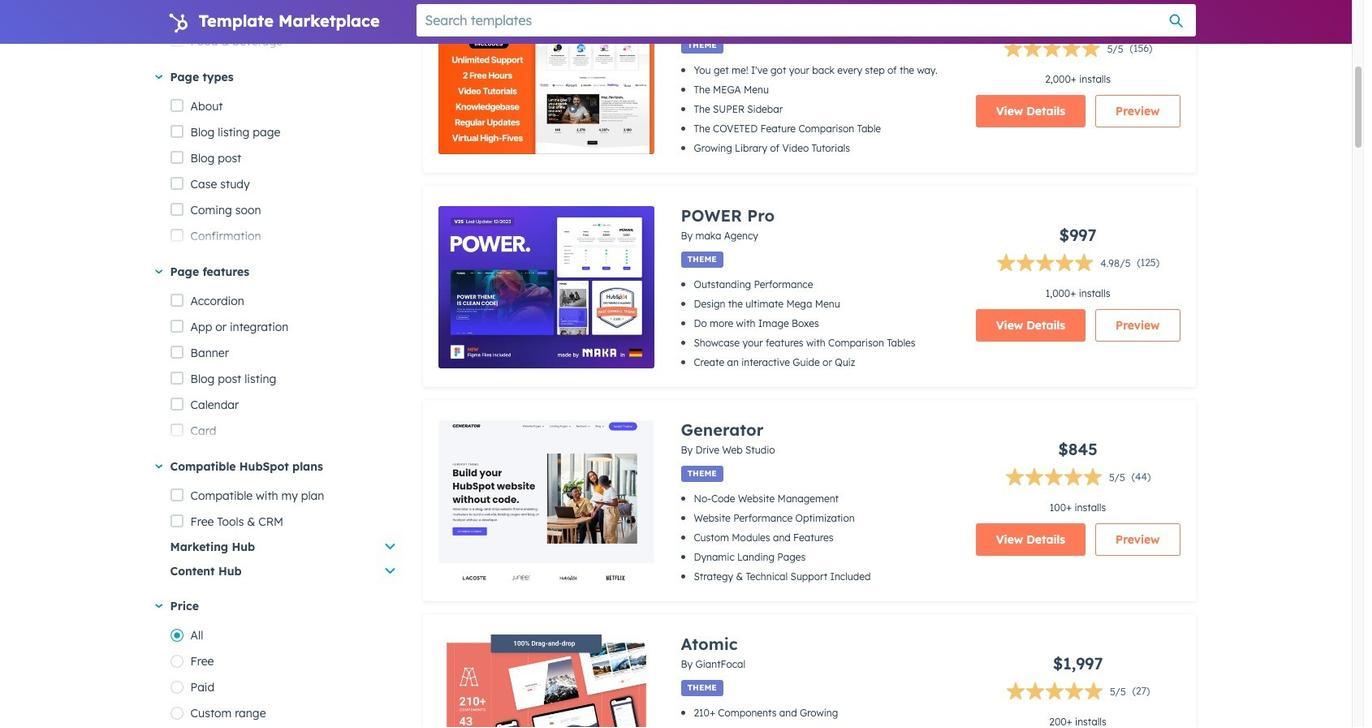 Task type: describe. For each thing, give the bounding box(es) containing it.
business types group
[[170, 0, 397, 314]]

Search templates search field
[[416, 4, 1196, 37]]

1 caret image from the top
[[155, 75, 162, 79]]

2 caret image from the top
[[155, 270, 162, 274]]

price group
[[170, 623, 397, 727]]

compatible hubspot plans group
[[170, 509, 397, 584]]



Task type: vqa. For each thing, say whether or not it's contained in the screenshot.
Price group
yes



Task type: locate. For each thing, give the bounding box(es) containing it.
overall rating meter
[[1003, 39, 1123, 62], [996, 254, 1131, 276], [1005, 468, 1125, 491], [1006, 682, 1126, 705]]

3 caret image from the top
[[155, 465, 162, 469]]

page types group
[[170, 94, 397, 727]]

caret image
[[155, 75, 162, 79], [155, 270, 162, 274], [155, 465, 162, 469], [155, 605, 162, 609]]

4 caret image from the top
[[155, 605, 162, 609]]

page features group
[[170, 289, 397, 727]]



